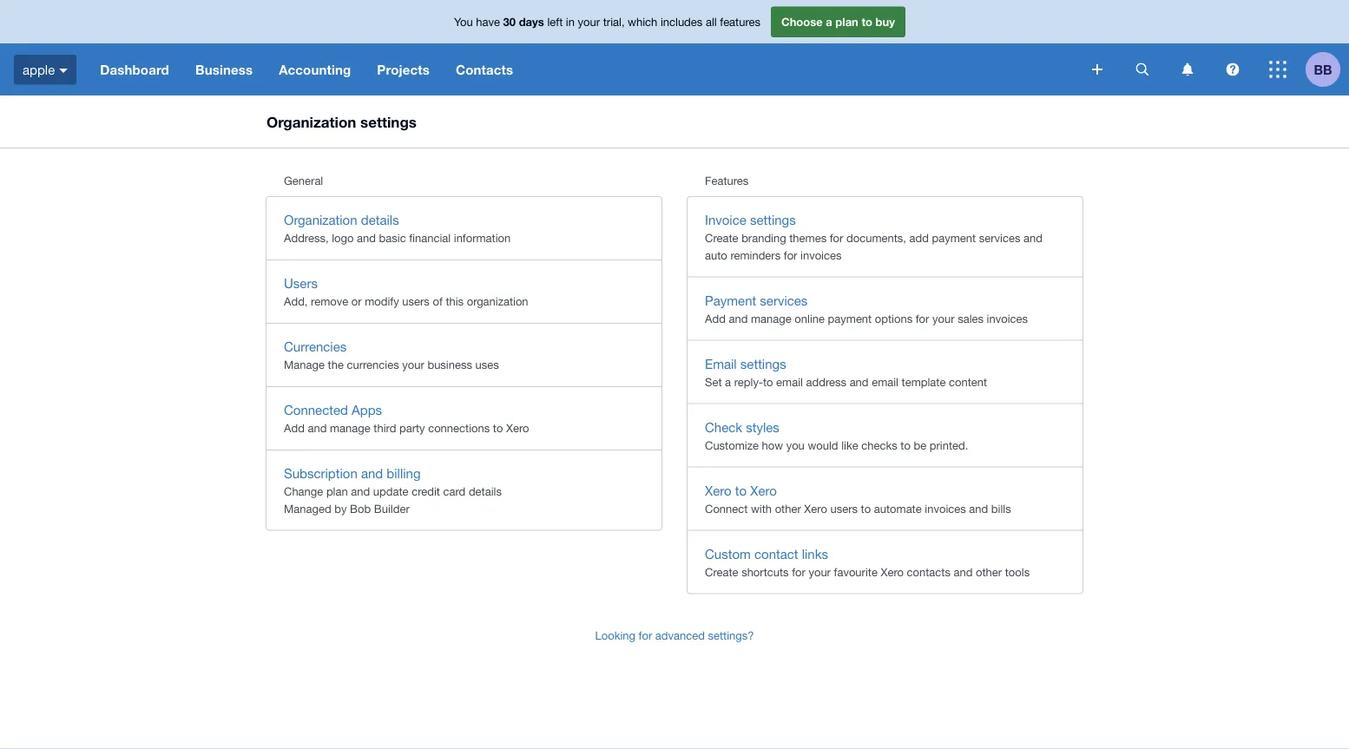 Task type: vqa. For each thing, say whether or not it's contained in the screenshot.


Task type: describe. For each thing, give the bounding box(es) containing it.
and inside email settings set a reply-to email address and email template content
[[850, 375, 869, 389]]

and inside 'invoice settings create branding themes for documents, add payment services and auto reminders for invoices'
[[1024, 231, 1043, 245]]

and inside xero to xero connect with other xero users to automate invoices and bills
[[970, 502, 989, 516]]

logo
[[332, 231, 354, 245]]

create inside custom contact links create shortcuts for your favourite xero contacts and other tools
[[705, 565, 739, 579]]

services inside payment services add and manage online payment options for your sales invoices
[[760, 293, 808, 308]]

looking for advanced settings?
[[595, 629, 754, 643]]

have
[[476, 15, 500, 28]]

choose a plan to buy
[[782, 15, 896, 28]]

your inside custom contact links create shortcuts for your favourite xero contacts and other tools
[[809, 565, 831, 579]]

for inside payment services add and manage online payment options for your sales invoices
[[916, 312, 930, 325]]

xero up with
[[751, 483, 777, 498]]

for right themes
[[830, 231, 844, 245]]

with
[[751, 502, 772, 516]]

features
[[720, 15, 761, 28]]

set
[[705, 375, 722, 389]]

to left automate
[[861, 502, 871, 516]]

branding
[[742, 231, 787, 245]]

options
[[875, 312, 913, 325]]

organization details address, logo and basic financial information
[[284, 212, 511, 245]]

1 horizontal spatial svg image
[[1137, 63, 1150, 76]]

settings for organization
[[361, 113, 417, 130]]

1 email from the left
[[777, 375, 803, 389]]

svg image inside apple popup button
[[59, 68, 68, 73]]

party
[[400, 422, 425, 435]]

themes
[[790, 231, 827, 245]]

email
[[705, 356, 737, 371]]

choose
[[782, 15, 823, 28]]

settings for email
[[741, 356, 787, 371]]

payment
[[705, 293, 757, 308]]

and inside custom contact links create shortcuts for your favourite xero contacts and other tools
[[954, 565, 973, 579]]

connected
[[284, 403, 348, 418]]

organization for organization settings
[[267, 113, 356, 130]]

manage
[[284, 358, 325, 372]]

for inside custom contact links create shortcuts for your favourite xero contacts and other tools
[[792, 565, 806, 579]]

invoices inside payment services add and manage online payment options for your sales invoices
[[987, 312, 1028, 325]]

currencies
[[347, 358, 399, 372]]

to inside connected apps add and manage third party connections to xero
[[493, 422, 503, 435]]

auto
[[705, 248, 728, 262]]

2 email from the left
[[872, 375, 899, 389]]

projects
[[377, 62, 430, 77]]

bob
[[350, 502, 371, 516]]

xero inside custom contact links create shortcuts for your favourite xero contacts and other tools
[[881, 565, 904, 579]]

looking
[[595, 629, 636, 643]]

customize
[[705, 439, 759, 452]]

checks
[[862, 439, 898, 452]]

services inside 'invoice settings create branding themes for documents, add payment services and auto reminders for invoices'
[[980, 231, 1021, 245]]

add,
[[284, 295, 308, 308]]

xero to xero connect with other xero users to automate invoices and bills
[[705, 483, 1012, 516]]

0 vertical spatial plan
[[836, 15, 859, 28]]

users inside xero to xero connect with other xero users to automate invoices and bills
[[831, 502, 858, 516]]

to inside email settings set a reply-to email address and email template content
[[763, 375, 773, 389]]

currencies
[[284, 339, 347, 354]]

dashboard link
[[87, 43, 182, 96]]

settings for invoice
[[750, 212, 796, 228]]

links
[[802, 546, 829, 562]]

30
[[503, 15, 516, 28]]

check styles customize how you would like checks to be printed.
[[705, 420, 969, 452]]

information
[[454, 231, 511, 245]]

like
[[842, 439, 859, 452]]

general
[[284, 174, 323, 188]]

favourite
[[834, 565, 878, 579]]

projects button
[[364, 43, 443, 96]]

xero inside connected apps add and manage third party connections to xero
[[506, 422, 529, 435]]

documents,
[[847, 231, 907, 245]]

financial
[[409, 231, 451, 245]]

business
[[428, 358, 472, 372]]

plan inside subscription and billing change plan and update credit card details managed by bob builder
[[326, 485, 348, 499]]

and inside connected apps add and manage third party connections to xero
[[308, 422, 327, 435]]

payment inside 'invoice settings create branding themes for documents, add payment services and auto reminders for invoices'
[[932, 231, 976, 245]]

this
[[446, 295, 464, 308]]

template
[[902, 375, 946, 389]]

apple button
[[0, 43, 87, 96]]

business button
[[182, 43, 266, 96]]

banner containing dashboard
[[0, 0, 1350, 96]]

invoices inside 'invoice settings create branding themes for documents, add payment services and auto reminders for invoices'
[[801, 248, 842, 262]]

bills
[[992, 502, 1012, 516]]

1 horizontal spatial a
[[826, 15, 833, 28]]

users add, remove or modify users of this organization
[[284, 276, 529, 308]]

your inside currencies manage the currencies your business uses
[[402, 358, 425, 372]]

add
[[910, 231, 929, 245]]

organization for organization details address, logo and basic financial information
[[284, 212, 357, 228]]

automate
[[874, 502, 922, 516]]

check
[[705, 420, 743, 435]]

how
[[762, 439, 783, 452]]

currencies manage the currencies your business uses
[[284, 339, 499, 372]]

styles
[[746, 420, 780, 435]]

uses
[[476, 358, 499, 372]]

business
[[195, 62, 253, 77]]

xero up connect on the bottom of page
[[705, 483, 732, 498]]

printed.
[[930, 439, 969, 452]]

reply-
[[735, 375, 763, 389]]

left
[[548, 15, 563, 28]]

contacts
[[907, 565, 951, 579]]

in
[[566, 15, 575, 28]]

manage for services
[[751, 312, 792, 325]]

you have 30 days left in your trial, which includes all features
[[454, 15, 761, 28]]

custom contact links create shortcuts for your favourite xero contacts and other tools
[[705, 546, 1030, 579]]

basic
[[379, 231, 406, 245]]

looking for advanced settings? link
[[582, 620, 767, 654]]

managed
[[284, 502, 332, 516]]

users inside the 'users add, remove or modify users of this organization'
[[402, 295, 430, 308]]



Task type: locate. For each thing, give the bounding box(es) containing it.
users left automate
[[831, 502, 858, 516]]

1 horizontal spatial users
[[831, 502, 858, 516]]

contacts
[[456, 62, 513, 77]]

settings inside 'invoice settings create branding themes for documents, add payment services and auto reminders for invoices'
[[750, 212, 796, 228]]

0 horizontal spatial email
[[777, 375, 803, 389]]

banner
[[0, 0, 1350, 96]]

dashboard
[[100, 62, 169, 77]]

update
[[373, 485, 409, 499]]

1 vertical spatial invoices
[[987, 312, 1028, 325]]

navigation containing dashboard
[[87, 43, 1081, 96]]

other inside custom contact links create shortcuts for your favourite xero contacts and other tools
[[976, 565, 1002, 579]]

add for payment services
[[705, 312, 726, 325]]

details right card
[[469, 485, 502, 499]]

for right looking
[[639, 629, 653, 643]]

bb
[[1315, 62, 1333, 77]]

payment
[[932, 231, 976, 245], [828, 312, 872, 325]]

tools
[[1006, 565, 1030, 579]]

1 vertical spatial payment
[[828, 312, 872, 325]]

0 horizontal spatial services
[[760, 293, 808, 308]]

1 vertical spatial manage
[[330, 422, 371, 435]]

reminders
[[731, 248, 781, 262]]

xero up links
[[805, 502, 828, 516]]

0 vertical spatial services
[[980, 231, 1021, 245]]

your
[[578, 15, 600, 28], [933, 312, 955, 325], [402, 358, 425, 372], [809, 565, 831, 579]]

xero
[[506, 422, 529, 435], [705, 483, 732, 498], [751, 483, 777, 498], [805, 502, 828, 516], [881, 565, 904, 579]]

2 create from the top
[[705, 565, 739, 579]]

navigation
[[87, 43, 1081, 96]]

connections
[[428, 422, 490, 435]]

0 vertical spatial other
[[775, 502, 801, 516]]

0 vertical spatial organization
[[267, 113, 356, 130]]

a right choose
[[826, 15, 833, 28]]

contacts button
[[443, 43, 527, 96]]

0 horizontal spatial add
[[284, 422, 305, 435]]

card
[[443, 485, 466, 499]]

settings?
[[708, 629, 754, 643]]

create down custom
[[705, 565, 739, 579]]

subscription
[[284, 466, 358, 481]]

2 horizontal spatial invoices
[[987, 312, 1028, 325]]

other left tools
[[976, 565, 1002, 579]]

address,
[[284, 231, 329, 245]]

and inside organization details address, logo and basic financial information
[[357, 231, 376, 245]]

1 vertical spatial a
[[725, 375, 731, 389]]

payment inside payment services add and manage online payment options for your sales invoices
[[828, 312, 872, 325]]

settings up branding at right top
[[750, 212, 796, 228]]

users
[[284, 276, 318, 291]]

to left be
[[901, 439, 911, 452]]

0 vertical spatial add
[[705, 312, 726, 325]]

subscription and billing change plan and update credit card details managed by bob builder
[[284, 466, 502, 516]]

to up connect on the bottom of page
[[735, 483, 747, 498]]

details up basic on the top left of the page
[[361, 212, 399, 228]]

services right the add
[[980, 231, 1021, 245]]

1 horizontal spatial manage
[[751, 312, 792, 325]]

features
[[705, 174, 749, 188]]

1 horizontal spatial plan
[[836, 15, 859, 28]]

manage for apps
[[330, 422, 371, 435]]

sales
[[958, 312, 984, 325]]

invoices
[[801, 248, 842, 262], [987, 312, 1028, 325], [925, 502, 967, 516]]

users left of
[[402, 295, 430, 308]]

1 horizontal spatial details
[[469, 485, 502, 499]]

create
[[705, 231, 739, 245], [705, 565, 739, 579]]

0 vertical spatial users
[[402, 295, 430, 308]]

other right with
[[775, 502, 801, 516]]

would
[[808, 439, 839, 452]]

1 vertical spatial organization
[[284, 212, 357, 228]]

connected apps add and manage third party connections to xero
[[284, 403, 529, 435]]

1 vertical spatial other
[[976, 565, 1002, 579]]

third
[[374, 422, 396, 435]]

email settings set a reply-to email address and email template content
[[705, 356, 988, 389]]

trial,
[[603, 15, 625, 28]]

0 horizontal spatial payment
[[828, 312, 872, 325]]

manage inside payment services add and manage online payment options for your sales invoices
[[751, 312, 792, 325]]

1 vertical spatial plan
[[326, 485, 348, 499]]

xero right the favourite
[[881, 565, 904, 579]]

manage down apps
[[330, 422, 371, 435]]

you
[[454, 15, 473, 28]]

invoices right sales
[[987, 312, 1028, 325]]

0 vertical spatial invoices
[[801, 248, 842, 262]]

other inside xero to xero connect with other xero users to automate invoices and bills
[[775, 502, 801, 516]]

which
[[628, 15, 658, 28]]

1 vertical spatial users
[[831, 502, 858, 516]]

apps
[[352, 403, 382, 418]]

billing
[[387, 466, 421, 481]]

invoices right automate
[[925, 502, 967, 516]]

1 horizontal spatial payment
[[932, 231, 976, 245]]

to up styles
[[763, 375, 773, 389]]

invoices inside xero to xero connect with other xero users to automate invoices and bills
[[925, 502, 967, 516]]

to left buy
[[862, 15, 873, 28]]

manage left online at top right
[[751, 312, 792, 325]]

settings inside email settings set a reply-to email address and email template content
[[741, 356, 787, 371]]

2 vertical spatial invoices
[[925, 502, 967, 516]]

1 vertical spatial services
[[760, 293, 808, 308]]

and inside payment services add and manage online payment options for your sales invoices
[[729, 312, 748, 325]]

email left address
[[777, 375, 803, 389]]

0 vertical spatial details
[[361, 212, 399, 228]]

organization inside organization details address, logo and basic financial information
[[284, 212, 357, 228]]

modify
[[365, 295, 399, 308]]

users
[[402, 295, 430, 308], [831, 502, 858, 516]]

plan left buy
[[836, 15, 859, 28]]

0 vertical spatial manage
[[751, 312, 792, 325]]

bb button
[[1306, 43, 1350, 96]]

address
[[807, 375, 847, 389]]

be
[[914, 439, 927, 452]]

create inside 'invoice settings create branding themes for documents, add payment services and auto reminders for invoices'
[[705, 231, 739, 245]]

1 horizontal spatial add
[[705, 312, 726, 325]]

svg image
[[1270, 61, 1287, 78], [1183, 63, 1194, 76], [1227, 63, 1240, 76], [59, 68, 68, 73]]

1 horizontal spatial other
[[976, 565, 1002, 579]]

invoices down themes
[[801, 248, 842, 262]]

plan up by
[[326, 485, 348, 499]]

you
[[787, 439, 805, 452]]

settings down projects
[[361, 113, 417, 130]]

1 horizontal spatial email
[[872, 375, 899, 389]]

or
[[352, 295, 362, 308]]

and
[[357, 231, 376, 245], [1024, 231, 1043, 245], [729, 312, 748, 325], [850, 375, 869, 389], [308, 422, 327, 435], [361, 466, 383, 481], [351, 485, 370, 499], [970, 502, 989, 516], [954, 565, 973, 579]]

invoice settings create branding themes for documents, add payment services and auto reminders for invoices
[[705, 212, 1043, 262]]

of
[[433, 295, 443, 308]]

to inside banner
[[862, 15, 873, 28]]

your right in
[[578, 15, 600, 28]]

apple
[[23, 62, 55, 77]]

0 vertical spatial create
[[705, 231, 739, 245]]

invoice
[[705, 212, 747, 228]]

for
[[830, 231, 844, 245], [784, 248, 798, 262], [916, 312, 930, 325], [792, 565, 806, 579], [639, 629, 653, 643]]

1 vertical spatial details
[[469, 485, 502, 499]]

online
[[795, 312, 825, 325]]

1 vertical spatial create
[[705, 565, 739, 579]]

shortcuts
[[742, 565, 789, 579]]

0 horizontal spatial invoices
[[801, 248, 842, 262]]

add inside connected apps add and manage third party connections to xero
[[284, 422, 305, 435]]

connect
[[705, 502, 748, 516]]

organization up address,
[[284, 212, 357, 228]]

0 vertical spatial settings
[[361, 113, 417, 130]]

organization down accounting
[[267, 113, 356, 130]]

organization
[[267, 113, 356, 130], [284, 212, 357, 228]]

buy
[[876, 15, 896, 28]]

for down themes
[[784, 248, 798, 262]]

manage
[[751, 312, 792, 325], [330, 422, 371, 435]]

payment right online at top right
[[828, 312, 872, 325]]

0 horizontal spatial a
[[725, 375, 731, 389]]

for down links
[[792, 565, 806, 579]]

a
[[826, 15, 833, 28], [725, 375, 731, 389]]

credit
[[412, 485, 440, 499]]

1 vertical spatial settings
[[750, 212, 796, 228]]

builder
[[374, 502, 410, 516]]

by
[[335, 502, 347, 516]]

settings up reply-
[[741, 356, 787, 371]]

1 horizontal spatial invoices
[[925, 502, 967, 516]]

create up auto
[[705, 231, 739, 245]]

your left "business"
[[402, 358, 425, 372]]

your inside payment services add and manage online payment options for your sales invoices
[[933, 312, 955, 325]]

accounting
[[279, 62, 351, 77]]

change
[[284, 485, 323, 499]]

1 create from the top
[[705, 231, 739, 245]]

details inside subscription and billing change plan and update credit card details managed by bob builder
[[469, 485, 502, 499]]

email left template
[[872, 375, 899, 389]]

advanced
[[656, 629, 705, 643]]

0 horizontal spatial manage
[[330, 422, 371, 435]]

content
[[949, 375, 988, 389]]

0 vertical spatial a
[[826, 15, 833, 28]]

days
[[519, 15, 544, 28]]

all
[[706, 15, 717, 28]]

add inside payment services add and manage online payment options for your sales invoices
[[705, 312, 726, 325]]

2 vertical spatial settings
[[741, 356, 787, 371]]

add down payment
[[705, 312, 726, 325]]

your down links
[[809, 565, 831, 579]]

add for connected apps
[[284, 422, 305, 435]]

the
[[328, 358, 344, 372]]

to
[[862, 15, 873, 28], [763, 375, 773, 389], [493, 422, 503, 435], [901, 439, 911, 452], [735, 483, 747, 498], [861, 502, 871, 516]]

organization settings
[[267, 113, 417, 130]]

svg image
[[1137, 63, 1150, 76], [1093, 64, 1103, 75]]

0 horizontal spatial plan
[[326, 485, 348, 499]]

a right set
[[725, 375, 731, 389]]

0 vertical spatial payment
[[932, 231, 976, 245]]

payment right the add
[[932, 231, 976, 245]]

to right connections
[[493, 422, 503, 435]]

xero right connections
[[506, 422, 529, 435]]

contact
[[755, 546, 799, 562]]

custom
[[705, 546, 751, 562]]

to inside check styles customize how you would like checks to be printed.
[[901, 439, 911, 452]]

services up online at top right
[[760, 293, 808, 308]]

remove
[[311, 295, 348, 308]]

0 horizontal spatial other
[[775, 502, 801, 516]]

other
[[775, 502, 801, 516], [976, 565, 1002, 579]]

your left sales
[[933, 312, 955, 325]]

0 horizontal spatial details
[[361, 212, 399, 228]]

1 horizontal spatial services
[[980, 231, 1021, 245]]

manage inside connected apps add and manage third party connections to xero
[[330, 422, 371, 435]]

email
[[777, 375, 803, 389], [872, 375, 899, 389]]

for right options
[[916, 312, 930, 325]]

0 horizontal spatial users
[[402, 295, 430, 308]]

accounting button
[[266, 43, 364, 96]]

0 horizontal spatial svg image
[[1093, 64, 1103, 75]]

a inside email settings set a reply-to email address and email template content
[[725, 375, 731, 389]]

details inside organization details address, logo and basic financial information
[[361, 212, 399, 228]]

add down connected
[[284, 422, 305, 435]]

1 vertical spatial add
[[284, 422, 305, 435]]



